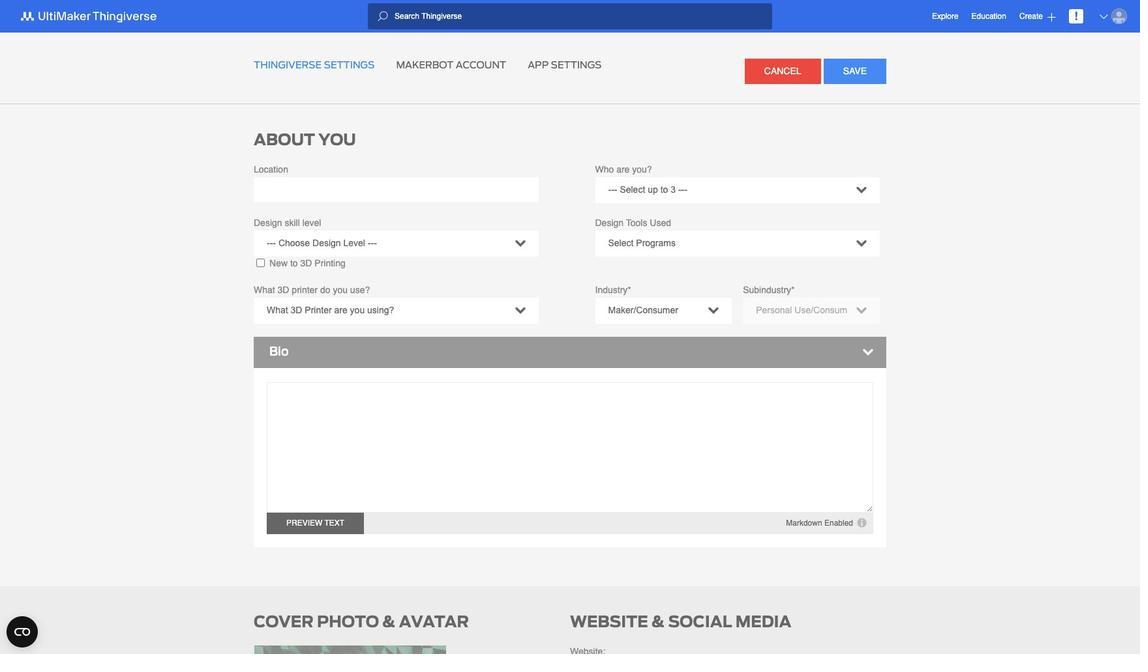 Task type: locate. For each thing, give the bounding box(es) containing it.
settings right the thingiverse
[[324, 58, 375, 72]]

cover photo & avatar
[[254, 611, 469, 634]]

about
[[254, 128, 315, 151]]

None text field
[[254, 177, 539, 202], [267, 383, 873, 513], [254, 177, 539, 202], [267, 383, 873, 513]]

design tools used
[[595, 218, 671, 228]]

enabled
[[825, 519, 853, 528]]

preview text
[[286, 519, 345, 528]]

1 settings from the left
[[324, 58, 375, 72]]

who
[[595, 164, 614, 175]]

1 & from the left
[[382, 611, 396, 634]]

0 horizontal spatial design
[[254, 218, 282, 228]]

0 vertical spatial 3d
[[300, 258, 312, 268]]

media
[[736, 611, 792, 634]]

preview text button
[[267, 513, 364, 535]]

you
[[318, 128, 356, 151]]

new
[[269, 258, 288, 268]]

text
[[325, 519, 345, 528]]

&
[[382, 611, 396, 634], [652, 611, 665, 634]]

1 horizontal spatial settings
[[551, 58, 602, 72]]

2 design from the left
[[595, 218, 624, 228]]

1 vertical spatial 3d
[[278, 285, 289, 295]]

3d
[[300, 258, 312, 268], [278, 285, 289, 295]]

create
[[1020, 11, 1043, 21]]

website
[[570, 611, 648, 634]]

3d right what
[[278, 285, 289, 295]]

education
[[972, 12, 1007, 21]]

level
[[302, 218, 321, 228]]

photo
[[317, 611, 379, 634]]

open widget image
[[7, 617, 38, 648]]

you
[[333, 285, 348, 295]]

industry*
[[595, 285, 631, 295]]

markdown enabled
[[786, 519, 853, 528]]

design for design tools used
[[595, 218, 624, 228]]

1 horizontal spatial design
[[595, 218, 624, 228]]

skill
[[285, 218, 300, 228]]

avatar image
[[1112, 8, 1127, 24]]

search control image
[[378, 11, 388, 22]]

do
[[320, 285, 330, 295]]

design left skill
[[254, 218, 282, 228]]

are
[[617, 164, 630, 175]]

used
[[650, 218, 671, 228]]

account
[[456, 58, 506, 72]]

& left the 'social'
[[652, 611, 665, 634]]

preview
[[286, 519, 322, 528]]

app settings link
[[528, 58, 602, 72]]

printing
[[315, 258, 346, 268]]

settings right the app
[[551, 58, 602, 72]]

location
[[254, 164, 288, 175]]

plusicon image
[[1048, 13, 1056, 21]]

to
[[290, 258, 298, 268]]

app settings
[[528, 58, 602, 72]]

design
[[254, 218, 282, 228], [595, 218, 624, 228]]

settings
[[324, 58, 375, 72], [551, 58, 602, 72]]

new to 3d printing
[[269, 258, 346, 268]]

0 horizontal spatial settings
[[324, 58, 375, 72]]

None checkbox
[[256, 259, 265, 267]]

& right photo
[[382, 611, 396, 634]]

cancel link
[[745, 59, 821, 84]]

tools
[[626, 218, 647, 228]]

settings for thingiverse settings
[[324, 58, 375, 72]]

app
[[528, 58, 549, 72]]

2 settings from the left
[[551, 58, 602, 72]]

1 horizontal spatial &
[[652, 611, 665, 634]]

design left "tools"
[[595, 218, 624, 228]]

thingiverse settings link
[[254, 58, 375, 72]]

1 design from the left
[[254, 218, 282, 228]]

0 horizontal spatial &
[[382, 611, 396, 634]]

you?
[[632, 164, 652, 175]]

3d right to
[[300, 258, 312, 268]]



Task type: vqa. For each thing, say whether or not it's contained in the screenshot.
CATERPILLAR,
no



Task type: describe. For each thing, give the bounding box(es) containing it.
website & social media
[[570, 611, 792, 634]]

cancel
[[764, 66, 801, 76]]

thingiverse settings
[[254, 58, 375, 72]]

makerbot account
[[396, 58, 506, 72]]

design for design skill level
[[254, 218, 282, 228]]

makerbot
[[396, 58, 454, 72]]

printer
[[292, 285, 318, 295]]

explore button
[[932, 6, 959, 27]]

social
[[668, 611, 732, 634]]

Search Thingiverse text field
[[388, 11, 772, 22]]

education link
[[972, 10, 1007, 23]]

create button
[[1020, 6, 1056, 27]]

what 3d printer do you use?
[[254, 285, 370, 295]]

save button
[[824, 59, 887, 84]]

1 horizontal spatial 3d
[[300, 258, 312, 268]]

design skill level
[[254, 218, 321, 228]]

makerbot logo image
[[13, 8, 172, 24]]

use?
[[350, 285, 370, 295]]

what
[[254, 285, 275, 295]]

0 horizontal spatial 3d
[[278, 285, 289, 295]]

about you
[[254, 128, 356, 151]]

makerbot account link
[[396, 58, 506, 72]]

subindustry*
[[743, 285, 795, 295]]

settings for app settings
[[551, 58, 602, 72]]

thingiverse
[[254, 58, 322, 72]]

! link
[[1069, 9, 1084, 23]]

markdown
[[786, 519, 822, 528]]

avatar
[[399, 611, 469, 634]]

explore
[[932, 11, 959, 21]]

who are you?
[[595, 164, 652, 175]]

bio
[[269, 343, 289, 360]]

2 & from the left
[[652, 611, 665, 634]]

save
[[843, 66, 867, 76]]

cover
[[254, 611, 314, 634]]

!
[[1074, 9, 1078, 23]]



